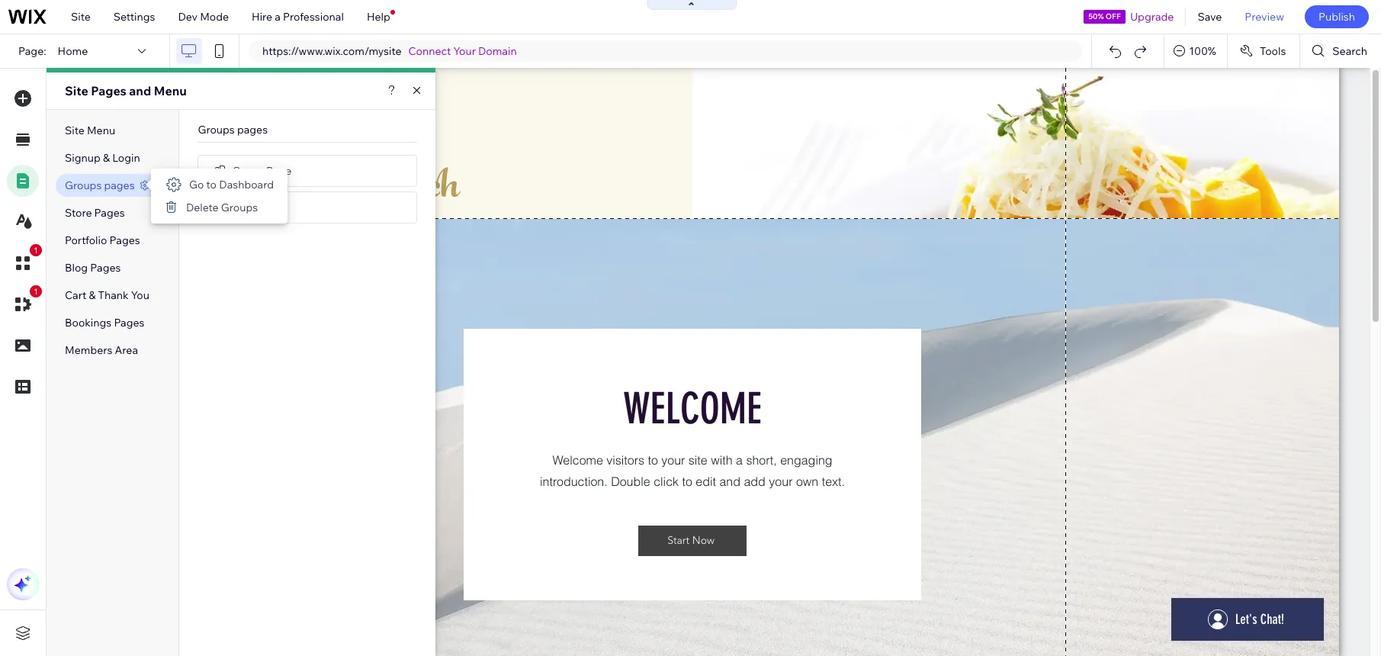 Task type: vqa. For each thing, say whether or not it's contained in the screenshot.
bottommost "blog pages"
no



Task type: locate. For each thing, give the bounding box(es) containing it.
menu
[[154, 83, 187, 98], [87, 124, 115, 137]]

bookings pages
[[65, 316, 145, 330]]

pages up portfolio pages
[[94, 206, 125, 220]]

signup
[[65, 151, 101, 165]]

to
[[206, 178, 217, 192]]

0 vertical spatial &
[[103, 151, 110, 165]]

go to dashboard
[[189, 178, 274, 192]]

1 vertical spatial &
[[89, 288, 96, 302]]

dev mode
[[178, 10, 229, 24]]

dev
[[178, 10, 198, 24]]

groups pages down signup & login
[[65, 179, 135, 192]]

blog
[[65, 261, 88, 275]]

0 vertical spatial groups pages
[[198, 123, 268, 137]]

off
[[1106, 11, 1121, 21]]

pages up area
[[114, 316, 145, 330]]

1 horizontal spatial &
[[103, 151, 110, 165]]

delete
[[186, 201, 219, 214]]

hire a professional
[[252, 10, 344, 24]]

100% button
[[1165, 34, 1228, 68]]

pages
[[91, 83, 126, 98], [94, 206, 125, 220], [110, 233, 140, 247], [90, 261, 121, 275], [114, 316, 145, 330]]

settings
[[114, 10, 155, 24]]

pages
[[237, 123, 268, 137], [104, 179, 135, 192]]

pages up group
[[237, 123, 268, 137]]

groups
[[198, 123, 235, 137], [65, 179, 102, 192], [232, 200, 269, 214], [221, 201, 258, 214]]

tools button
[[1228, 34, 1300, 68]]

pages for blog
[[90, 261, 121, 275]]

& left login
[[103, 151, 110, 165]]

1 vertical spatial menu
[[87, 124, 115, 137]]

0 horizontal spatial pages
[[104, 179, 135, 192]]

pages down login
[[104, 179, 135, 192]]

site menu
[[65, 124, 115, 137]]

& right cart
[[89, 288, 96, 302]]

site for site pages and menu
[[65, 83, 88, 98]]

1 horizontal spatial groups pages
[[198, 123, 268, 137]]

1 vertical spatial site
[[65, 83, 88, 98]]

menu up signup & login
[[87, 124, 115, 137]]

groups pages up group
[[198, 123, 268, 137]]

you
[[131, 288, 149, 302]]

site up home
[[71, 10, 91, 24]]

store
[[65, 206, 92, 220]]

site up signup
[[65, 124, 85, 137]]

your
[[454, 44, 476, 58]]

hire
[[252, 10, 272, 24]]

0 vertical spatial pages
[[237, 123, 268, 137]]

members area
[[65, 343, 138, 357]]

0 horizontal spatial groups pages
[[65, 179, 135, 192]]

& for cart
[[89, 288, 96, 302]]

pages up the cart & thank you on the left of page
[[90, 261, 121, 275]]

&
[[103, 151, 110, 165], [89, 288, 96, 302]]

pages right portfolio
[[110, 233, 140, 247]]

thank
[[98, 288, 129, 302]]

save button
[[1187, 0, 1234, 34]]

https://www.wix.com/mysite connect your domain
[[262, 44, 517, 58]]

0 vertical spatial menu
[[154, 83, 187, 98]]

groups pages
[[198, 123, 268, 137], [65, 179, 135, 192]]

2 vertical spatial site
[[65, 124, 85, 137]]

blog pages
[[65, 261, 121, 275]]

1 vertical spatial pages
[[104, 179, 135, 192]]

& for signup
[[103, 151, 110, 165]]

page
[[266, 164, 292, 177]]

pages left and
[[91, 83, 126, 98]]

pages for bookings
[[114, 316, 145, 330]]

publish
[[1319, 10, 1356, 24]]

group page
[[232, 164, 292, 177]]

pages for site
[[91, 83, 126, 98]]

pages for store
[[94, 206, 125, 220]]

site down home
[[65, 83, 88, 98]]

0 vertical spatial site
[[71, 10, 91, 24]]

delete groups
[[186, 201, 258, 214]]

preview button
[[1234, 0, 1296, 34]]

help
[[367, 10, 390, 24]]

bookings
[[65, 316, 112, 330]]

home
[[58, 44, 88, 58]]

site
[[71, 10, 91, 24], [65, 83, 88, 98], [65, 124, 85, 137]]

0 horizontal spatial &
[[89, 288, 96, 302]]

menu right and
[[154, 83, 187, 98]]

tools
[[1260, 44, 1287, 58]]

1 horizontal spatial menu
[[154, 83, 187, 98]]

upgrade
[[1131, 10, 1175, 24]]

portfolio
[[65, 233, 107, 247]]



Task type: describe. For each thing, give the bounding box(es) containing it.
go
[[189, 178, 204, 192]]

and
[[129, 83, 151, 98]]

1 horizontal spatial pages
[[237, 123, 268, 137]]

preview
[[1245, 10, 1285, 24]]

portfolio pages
[[65, 233, 140, 247]]

search button
[[1301, 34, 1382, 68]]

cart
[[65, 288, 86, 302]]

dashboard
[[219, 178, 274, 192]]

site pages and menu
[[65, 83, 187, 98]]

connect
[[409, 44, 451, 58]]

group
[[232, 164, 264, 177]]

search
[[1333, 44, 1368, 58]]

mode
[[200, 10, 229, 24]]

1 vertical spatial groups pages
[[65, 179, 135, 192]]

0 horizontal spatial menu
[[87, 124, 115, 137]]

signup & login
[[65, 151, 140, 165]]

store pages
[[65, 206, 125, 220]]

100%
[[1190, 44, 1217, 58]]

area
[[115, 343, 138, 357]]

site for site menu
[[65, 124, 85, 137]]

cart & thank you
[[65, 288, 149, 302]]

login
[[112, 151, 140, 165]]

50%
[[1089, 11, 1105, 21]]

domain
[[478, 44, 517, 58]]

a
[[275, 10, 281, 24]]

50% off
[[1089, 11, 1121, 21]]

site for site
[[71, 10, 91, 24]]

https://www.wix.com/mysite
[[262, 44, 402, 58]]

members
[[65, 343, 112, 357]]

pages for portfolio
[[110, 233, 140, 247]]

publish button
[[1305, 5, 1370, 28]]

save
[[1198, 10, 1223, 24]]

professional
[[283, 10, 344, 24]]



